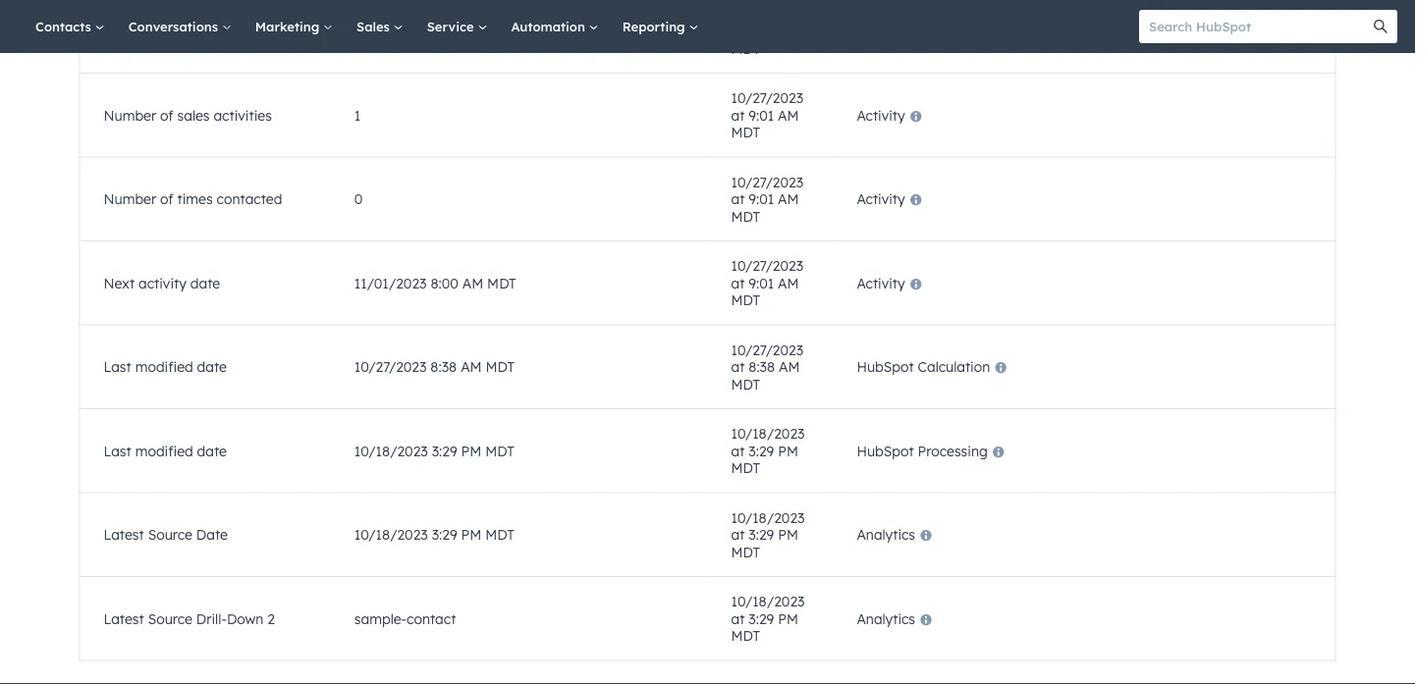 Task type: describe. For each thing, give the bounding box(es) containing it.
10/18/2023 at 3:29 pm mdt for last modified date
[[731, 425, 805, 477]]

search button
[[1364, 10, 1398, 43]]

number for number of sales activities
[[104, 106, 156, 124]]

hubspot calculation
[[857, 358, 990, 376]]

1 last from the top
[[104, 22, 131, 40]]

3 at from the top
[[731, 190, 745, 208]]

latest for latest source drill-down 2
[[104, 610, 144, 628]]

1
[[354, 106, 361, 124]]

conversations link
[[117, 0, 243, 53]]

times
[[177, 190, 213, 208]]

activity for 0
[[857, 190, 905, 208]]

9:01 for 0
[[749, 190, 774, 208]]

activity for 11/01/2023 8:00 am mdt
[[857, 274, 905, 292]]

10/18/2023 for last modified date
[[731, 425, 805, 442]]

10/27/2023 for 11/01/2023 8:00 am mdt
[[731, 257, 804, 274]]

date for 11/01/2023 8:00 am mdt
[[190, 274, 220, 292]]

10/27/2023 at 8:38 am mdt
[[731, 341, 804, 393]]

analytics for sample-contact
[[857, 610, 916, 628]]

down
[[227, 610, 264, 628]]

1 last modified date from the top
[[104, 22, 227, 40]]

activities
[[214, 106, 272, 124]]

date for 10/18/2023 3:29 pm mdt
[[197, 442, 227, 460]]

last for 10/27/2023 8:38 am mdt
[[104, 358, 131, 376]]

contact
[[407, 610, 456, 628]]

date for 10/27/2023 8:38 am mdt
[[197, 358, 227, 376]]

modified for 10/27/2023 8:38 am mdt
[[135, 358, 193, 376]]

mdt inside 10/27/2023 at 8:38 am mdt
[[731, 376, 760, 393]]

modified for 10/18/2023 3:29 pm mdt
[[135, 442, 193, 460]]

9:01 for 1
[[749, 106, 774, 124]]

10/27/2023 for 1
[[731, 89, 804, 106]]

3:29 for latest source drill-down 2
[[749, 610, 774, 628]]

6 at from the top
[[731, 442, 745, 460]]

8:00
[[431, 274, 459, 292]]

latest for latest source date
[[104, 526, 144, 544]]

10/27/2023 at 9:01 am mdt for 0
[[731, 173, 804, 225]]

drill-
[[196, 610, 227, 628]]

3:29 for latest source date
[[749, 526, 774, 544]]

number of sales activities
[[104, 106, 272, 124]]

conversations
[[128, 18, 222, 34]]

am inside 10/27/2023 at 8:38 am mdt
[[779, 358, 800, 376]]

10/27/2023 for 10/27/2023 8:38 am mdt
[[731, 341, 804, 358]]

10/18/2023 at 3:29 pm mdt for latest source date
[[731, 509, 805, 561]]

Search HubSpot search field
[[1140, 10, 1380, 43]]

sales
[[177, 106, 210, 124]]

source for date
[[148, 526, 192, 544]]

last modified date for 10/27/2023 8:38 am mdt
[[104, 358, 227, 376]]

pm for latest source date
[[778, 526, 799, 544]]

10/27/2023 8:38 am mdt
[[354, 358, 515, 376]]

10/27/2023 at 9:01 am mdt for 1
[[731, 89, 804, 141]]

activity for 1
[[857, 106, 905, 124]]

hubspot for hubspot processing
[[857, 442, 914, 460]]

analytics for 10/18/2023 3:29 pm mdt
[[857, 526, 916, 544]]

reporting
[[623, 18, 689, 34]]

marketing
[[255, 18, 323, 34]]

1 9:01 from the top
[[749, 22, 774, 40]]

of for times
[[160, 190, 173, 208]]



Task type: locate. For each thing, give the bounding box(es) containing it.
analytics
[[857, 526, 916, 544], [857, 610, 916, 628]]

1 10/18/2023 3:29 pm mdt from the top
[[354, 442, 515, 460]]

hubspot
[[857, 358, 914, 376], [857, 442, 914, 460]]

modified
[[135, 22, 193, 40], [135, 358, 193, 376], [135, 442, 193, 460]]

3 last modified date from the top
[[104, 442, 227, 460]]

sales link
[[345, 0, 415, 53]]

hubspot processing
[[857, 442, 988, 460]]

1 hubspot from the top
[[857, 358, 914, 376]]

last up latest source date
[[104, 442, 131, 460]]

1 vertical spatial latest
[[104, 610, 144, 628]]

next activity date
[[104, 274, 220, 292]]

1 vertical spatial last modified date
[[104, 358, 227, 376]]

0
[[354, 190, 363, 208]]

1 vertical spatial source
[[148, 610, 192, 628]]

last modified date for 10/18/2023 3:29 pm mdt
[[104, 442, 227, 460]]

source left date
[[148, 526, 192, 544]]

2 analytics from the top
[[857, 610, 916, 628]]

10/18/2023 at 3:29 pm mdt for latest source drill-down 2
[[731, 593, 805, 645]]

10/18/2023 for latest source date
[[731, 509, 805, 526]]

0 vertical spatial last
[[104, 22, 131, 40]]

sample-
[[354, 610, 407, 628]]

last modified date
[[104, 22, 227, 40], [104, 358, 227, 376], [104, 442, 227, 460]]

of left times
[[160, 190, 173, 208]]

2 10/27/2023 at 9:01 am mdt from the top
[[731, 89, 804, 141]]

8:38
[[431, 358, 457, 376], [749, 358, 775, 376]]

10/27/2023 at 9:01 am mdt for 11/01/2023 8:00 am mdt
[[731, 257, 804, 309]]

modified down activity
[[135, 358, 193, 376]]

date right activity
[[190, 274, 220, 292]]

0 vertical spatial number
[[104, 106, 156, 124]]

marketing link
[[243, 0, 345, 53]]

10/18/2023 3:29 pm mdt for date
[[354, 526, 515, 544]]

1 vertical spatial activity
[[857, 190, 905, 208]]

10/27/2023 for 0
[[731, 173, 804, 190]]

latest source date
[[104, 526, 228, 544]]

mdt
[[731, 40, 760, 57], [731, 124, 760, 141], [731, 208, 760, 225], [487, 274, 516, 292], [731, 292, 760, 309], [486, 358, 515, 376], [731, 376, 760, 393], [485, 442, 515, 460], [731, 460, 760, 477], [485, 526, 515, 544], [731, 544, 760, 561], [731, 628, 760, 645]]

1 vertical spatial 10/18/2023 3:29 pm mdt
[[354, 526, 515, 544]]

10/27/2023 at 9:01 am mdt
[[731, 5, 804, 57], [731, 89, 804, 141], [731, 173, 804, 225], [731, 257, 804, 309]]

2 last modified date from the top
[[104, 358, 227, 376]]

contacts link
[[24, 0, 117, 53]]

source for drill-
[[148, 610, 192, 628]]

1 modified from the top
[[135, 22, 193, 40]]

modified up latest source date
[[135, 442, 193, 460]]

source
[[148, 526, 192, 544], [148, 610, 192, 628]]

3 modified from the top
[[135, 442, 193, 460]]

2 activity from the top
[[857, 190, 905, 208]]

3 10/18/2023 at 3:29 pm mdt from the top
[[731, 593, 805, 645]]

of
[[160, 106, 173, 124], [160, 190, 173, 208]]

2 vertical spatial last
[[104, 442, 131, 460]]

8 at from the top
[[731, 610, 745, 628]]

number left times
[[104, 190, 156, 208]]

1 of from the top
[[160, 106, 173, 124]]

2 vertical spatial last modified date
[[104, 442, 227, 460]]

1 at from the top
[[731, 22, 745, 40]]

pm
[[461, 442, 482, 460], [778, 442, 799, 460], [461, 526, 482, 544], [778, 526, 799, 544], [778, 610, 799, 628]]

10/27/2023
[[731, 5, 804, 22], [731, 89, 804, 106], [731, 173, 804, 190], [731, 257, 804, 274], [731, 341, 804, 358], [354, 358, 427, 376]]

sample-contact
[[354, 610, 456, 628]]

2 9:01 from the top
[[749, 106, 774, 124]]

latest left date
[[104, 526, 144, 544]]

contacts
[[35, 18, 95, 34]]

modified up number of sales activities at the left
[[135, 22, 193, 40]]

1 vertical spatial modified
[[135, 358, 193, 376]]

activity
[[857, 106, 905, 124], [857, 190, 905, 208], [857, 274, 905, 292]]

service link
[[415, 0, 499, 53]]

8:38 inside 10/27/2023 at 8:38 am mdt
[[749, 358, 775, 376]]

1 8:38 from the left
[[431, 358, 457, 376]]

1 vertical spatial number
[[104, 190, 156, 208]]

2 of from the top
[[160, 190, 173, 208]]

0 vertical spatial last modified date
[[104, 22, 227, 40]]

contacted
[[217, 190, 282, 208]]

of for sales
[[160, 106, 173, 124]]

1 vertical spatial 10/18/2023 at 3:29 pm mdt
[[731, 509, 805, 561]]

1 10/27/2023 at 9:01 am mdt from the top
[[731, 5, 804, 57]]

latest source drill-down 2
[[104, 610, 275, 628]]

next
[[104, 274, 135, 292]]

date down next activity date
[[197, 358, 227, 376]]

last
[[104, 22, 131, 40], [104, 358, 131, 376], [104, 442, 131, 460]]

3:29 for last modified date
[[749, 442, 774, 460]]

10/18/2023 3:29 pm mdt for date
[[354, 442, 515, 460]]

0 vertical spatial latest
[[104, 526, 144, 544]]

last right contacts
[[104, 22, 131, 40]]

number left sales
[[104, 106, 156, 124]]

0 vertical spatial 10/18/2023 3:29 pm mdt
[[354, 442, 515, 460]]

10/18/2023 3:29 pm mdt
[[354, 442, 515, 460], [354, 526, 515, 544]]

1 vertical spatial analytics
[[857, 610, 916, 628]]

at
[[731, 22, 745, 40], [731, 106, 745, 124], [731, 190, 745, 208], [731, 274, 745, 292], [731, 358, 745, 376], [731, 442, 745, 460], [731, 526, 745, 544], [731, 610, 745, 628]]

2 last from the top
[[104, 358, 131, 376]]

2 vertical spatial 10/18/2023 at 3:29 pm mdt
[[731, 593, 805, 645]]

0 vertical spatial of
[[160, 106, 173, 124]]

2 hubspot from the top
[[857, 442, 914, 460]]

reporting link
[[611, 0, 711, 53]]

number
[[104, 106, 156, 124], [104, 190, 156, 208]]

hubspot for hubspot calculation
[[857, 358, 914, 376]]

1 activity from the top
[[857, 106, 905, 124]]

0 vertical spatial analytics
[[857, 526, 916, 544]]

9:01
[[749, 22, 774, 40], [749, 106, 774, 124], [749, 190, 774, 208], [749, 274, 774, 292]]

service
[[427, 18, 478, 34]]

11/01/2023 8:00 am mdt
[[354, 274, 516, 292]]

2 modified from the top
[[135, 358, 193, 376]]

date up date
[[197, 442, 227, 460]]

1 vertical spatial of
[[160, 190, 173, 208]]

last for 10/18/2023 3:29 pm mdt
[[104, 442, 131, 460]]

activity
[[138, 274, 187, 292]]

2 10/18/2023 at 3:29 pm mdt from the top
[[731, 509, 805, 561]]

pm for latest source drill-down 2
[[778, 610, 799, 628]]

processing
[[918, 442, 988, 460]]

2 latest from the top
[[104, 610, 144, 628]]

10/18/2023 at 3:29 pm mdt
[[731, 425, 805, 477], [731, 509, 805, 561], [731, 593, 805, 645]]

1 source from the top
[[148, 526, 192, 544]]

1 10/18/2023 at 3:29 pm mdt from the top
[[731, 425, 805, 477]]

hubspot left calculation
[[857, 358, 914, 376]]

source left drill-
[[148, 610, 192, 628]]

search image
[[1374, 20, 1388, 33]]

number for number of times contacted
[[104, 190, 156, 208]]

last modified date up number of sales activities at the left
[[104, 22, 227, 40]]

number of times contacted
[[104, 190, 282, 208]]

10/18/2023 3:29 pm mdt up contact
[[354, 526, 515, 544]]

3 9:01 from the top
[[749, 190, 774, 208]]

2
[[268, 610, 275, 628]]

1 analytics from the top
[[857, 526, 916, 544]]

0 vertical spatial source
[[148, 526, 192, 544]]

0 vertical spatial modified
[[135, 22, 193, 40]]

date
[[196, 526, 228, 544]]

of left sales
[[160, 106, 173, 124]]

11/01/2023
[[354, 274, 427, 292]]

4 9:01 from the top
[[749, 274, 774, 292]]

10/18/2023 for latest source drill-down 2
[[731, 593, 805, 610]]

2 number from the top
[[104, 190, 156, 208]]

9:01 for 11/01/2023 8:00 am mdt
[[749, 274, 774, 292]]

pm for last modified date
[[778, 442, 799, 460]]

1 vertical spatial hubspot
[[857, 442, 914, 460]]

2 source from the top
[[148, 610, 192, 628]]

0 vertical spatial activity
[[857, 106, 905, 124]]

0 vertical spatial 10/18/2023 at 3:29 pm mdt
[[731, 425, 805, 477]]

5 at from the top
[[731, 358, 745, 376]]

1 number from the top
[[104, 106, 156, 124]]

0 vertical spatial hubspot
[[857, 358, 914, 376]]

1 vertical spatial last
[[104, 358, 131, 376]]

10/18/2023 3:29 pm mdt down 10/27/2023 8:38 am mdt
[[354, 442, 515, 460]]

4 10/27/2023 at 9:01 am mdt from the top
[[731, 257, 804, 309]]

3:29
[[432, 442, 457, 460], [749, 442, 774, 460], [432, 526, 457, 544], [749, 526, 774, 544], [749, 610, 774, 628]]

3 activity from the top
[[857, 274, 905, 292]]

sales
[[357, 18, 394, 34]]

10/18/2023
[[731, 425, 805, 442], [354, 442, 428, 460], [731, 509, 805, 526], [354, 526, 428, 544], [731, 593, 805, 610]]

3 10/27/2023 at 9:01 am mdt from the top
[[731, 173, 804, 225]]

2 vertical spatial activity
[[857, 274, 905, 292]]

date left marketing
[[197, 22, 227, 40]]

date
[[197, 22, 227, 40], [190, 274, 220, 292], [197, 358, 227, 376], [197, 442, 227, 460]]

automation
[[511, 18, 589, 34]]

last modified date up latest source date
[[104, 442, 227, 460]]

automation link
[[499, 0, 611, 53]]

3 last from the top
[[104, 442, 131, 460]]

last modified date down activity
[[104, 358, 227, 376]]

0 horizontal spatial 8:38
[[431, 358, 457, 376]]

7 at from the top
[[731, 526, 745, 544]]

4 at from the top
[[731, 274, 745, 292]]

last down the 'next'
[[104, 358, 131, 376]]

2 10/18/2023 3:29 pm mdt from the top
[[354, 526, 515, 544]]

2 vertical spatial modified
[[135, 442, 193, 460]]

latest
[[104, 526, 144, 544], [104, 610, 144, 628]]

2 at from the top
[[731, 106, 745, 124]]

latest left drill-
[[104, 610, 144, 628]]

calculation
[[918, 358, 990, 376]]

am
[[778, 22, 799, 40], [778, 106, 799, 124], [778, 190, 799, 208], [462, 274, 484, 292], [778, 274, 799, 292], [461, 358, 482, 376], [779, 358, 800, 376]]

2 8:38 from the left
[[749, 358, 775, 376]]

at inside 10/27/2023 at 8:38 am mdt
[[731, 358, 745, 376]]

1 latest from the top
[[104, 526, 144, 544]]

1 horizontal spatial 8:38
[[749, 358, 775, 376]]

hubspot left processing
[[857, 442, 914, 460]]



Task type: vqa. For each thing, say whether or not it's contained in the screenshot.
performance
no



